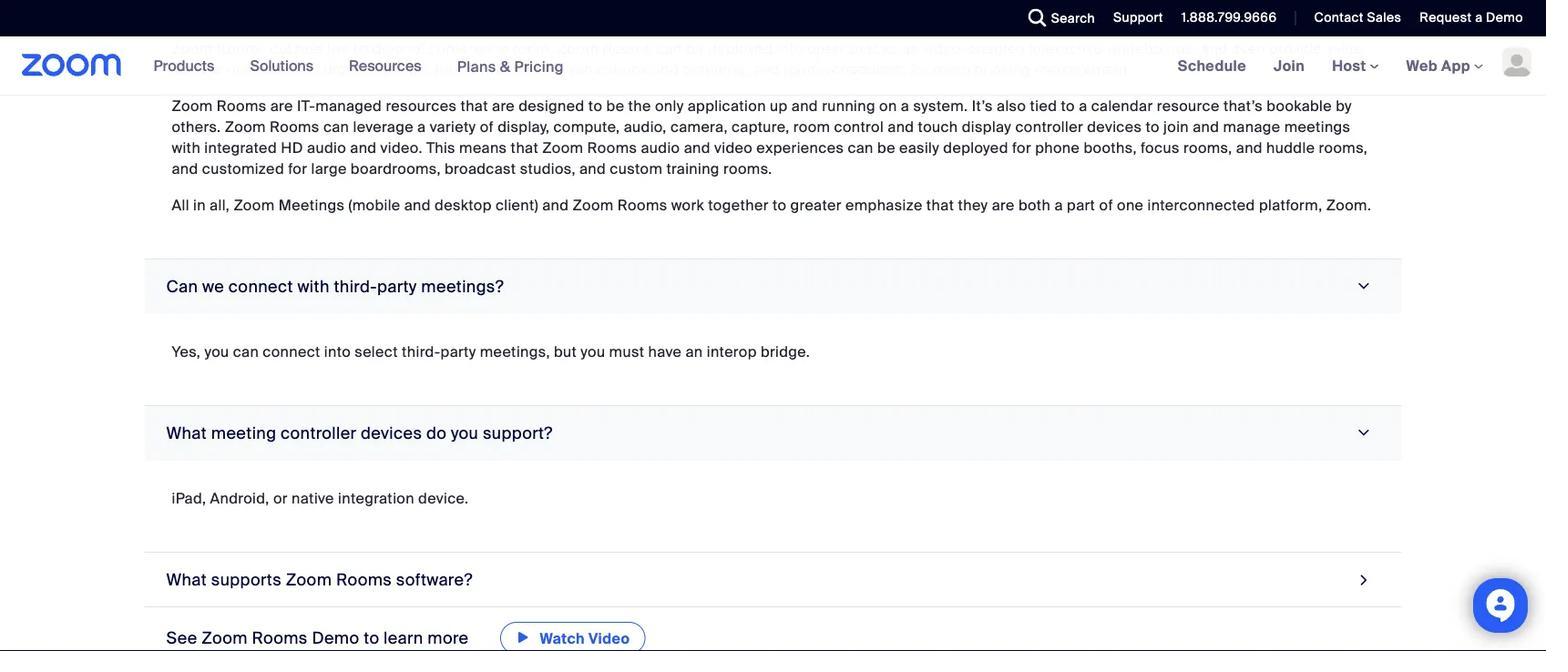 Task type: vqa. For each thing, say whether or not it's contained in the screenshot.
'Live Transcription'
no



Task type: describe. For each thing, give the bounding box(es) containing it.
web app button
[[1407, 56, 1484, 75]]

watch
[[540, 630, 585, 649]]

right image for can we connect with third-party meetings?
[[1352, 278, 1377, 295]]

interop
[[707, 343, 757, 362]]

2 audio from the left
[[641, 139, 680, 158]]

touch
[[918, 118, 958, 137]]

device.
[[418, 489, 469, 509]]

it-
[[297, 97, 315, 116]]

only
[[655, 97, 684, 116]]

meetings
[[1285, 118, 1351, 137]]

or
[[273, 489, 288, 509]]

join link
[[1260, 36, 1319, 95]]

0 horizontal spatial can
[[233, 343, 259, 362]]

that's
[[1224, 97, 1263, 116]]

support
[[1114, 9, 1164, 26]]

room
[[794, 118, 831, 137]]

to left greater
[[773, 196, 787, 215]]

1 horizontal spatial can
[[323, 118, 349, 137]]

display,
[[498, 118, 550, 137]]

all
[[172, 196, 189, 215]]

right image
[[1352, 425, 1377, 442]]

means
[[459, 139, 507, 158]]

running
[[822, 97, 876, 116]]

a down resources
[[417, 118, 426, 137]]

a right on
[[901, 97, 910, 116]]

system.
[[914, 97, 968, 116]]

all,
[[210, 196, 230, 215]]

with inside zoom rooms are it-managed resources that are designed to be the only application up and running on a system. it's also tied to a calendar resource that's bookable by others. zoom rooms can leverage a variety of display, compute, audio, camera, capture, room control and touch display controller devices to join and manage meetings with integrated hd audio and video. this means that zoom rooms audio and video experiences can be easily deployed for phone booths, focus rooms, and huddle rooms, and customized for large boardrooms, broadcast studios, and custom training rooms.
[[172, 139, 201, 158]]

easily
[[900, 139, 940, 158]]

meetings navigation
[[1164, 36, 1547, 96]]

and down leverage
[[350, 139, 377, 158]]

party inside dropdown button
[[377, 276, 417, 297]]

what for what meeting controller devices do you support?
[[166, 423, 207, 444]]

to left learn
[[364, 628, 380, 649]]

rooms inside dropdown button
[[336, 570, 392, 591]]

and down compute,
[[580, 159, 606, 179]]

what for what supports zoom rooms software?
[[166, 570, 207, 591]]

desktop
[[435, 196, 492, 215]]

and up all
[[172, 159, 198, 179]]

request a demo
[[1420, 9, 1524, 26]]

1 horizontal spatial of
[[1100, 196, 1114, 215]]

1 vertical spatial demo
[[312, 628, 360, 649]]

manage
[[1224, 118, 1281, 137]]

join
[[1164, 118, 1189, 137]]

1 horizontal spatial are
[[492, 97, 515, 116]]

meetings
[[279, 196, 345, 215]]

2 rooms, from the left
[[1319, 139, 1368, 158]]

pricing
[[514, 57, 564, 76]]

1 vertical spatial for
[[288, 159, 307, 179]]

bridge.
[[761, 343, 810, 362]]

work
[[671, 196, 705, 215]]

a right request
[[1476, 9, 1483, 26]]

meetings,
[[480, 343, 550, 362]]

devices inside dropdown button
[[361, 423, 422, 444]]

in
[[193, 196, 206, 215]]

greater
[[791, 196, 842, 215]]

1 vertical spatial third-
[[402, 343, 441, 362]]

part
[[1067, 196, 1096, 215]]

audio,
[[624, 118, 667, 137]]

of inside zoom rooms are it-managed resources that are designed to be the only application up and running on a system. it's also tied to a calendar resource that's bookable by others. zoom rooms can leverage a variety of display, compute, audio, camera, capture, room control and touch display controller devices to join and manage meetings with integrated hd audio and video. this means that zoom rooms audio and video experiences can be easily deployed for phone booths, focus rooms, and huddle rooms, and customized for large boardrooms, broadcast studios, and custom training rooms.
[[480, 118, 494, 137]]

zoom.
[[1327, 196, 1372, 215]]

host button
[[1333, 56, 1379, 75]]

watch video link
[[501, 622, 646, 652]]

experiences
[[757, 139, 844, 158]]

rooms.
[[724, 159, 772, 179]]

zoom logo image
[[22, 54, 122, 77]]

focus
[[1141, 139, 1180, 158]]

client)
[[496, 196, 539, 215]]

zoom inside dropdown button
[[286, 570, 332, 591]]

bookable
[[1267, 97, 1332, 116]]

what meeting controller devices do you support? button
[[144, 406, 1402, 461]]

controller inside zoom rooms are it-managed resources that are designed to be the only application up and running on a system. it's also tied to a calendar resource that's bookable by others. zoom rooms can leverage a variety of display, compute, audio, camera, capture, room control and touch display controller devices to join and manage meetings with integrated hd audio and video. this means that zoom rooms audio and video experiences can be easily deployed for phone booths, focus rooms, and huddle rooms, and customized for large boardrooms, broadcast studios, and custom training rooms.
[[1016, 118, 1084, 137]]

0 vertical spatial that
[[461, 97, 488, 116]]

2 horizontal spatial are
[[992, 196, 1015, 215]]

integration
[[338, 489, 415, 509]]

meeting
[[211, 423, 276, 444]]

0 vertical spatial be
[[606, 97, 625, 116]]

one
[[1117, 196, 1144, 215]]

watch video
[[540, 630, 630, 649]]

0 horizontal spatial you
[[205, 343, 229, 362]]

rooms down supports
[[252, 628, 308, 649]]

banner containing products
[[0, 36, 1547, 96]]

ipad,
[[172, 489, 206, 509]]

software?
[[396, 570, 473, 591]]

they
[[958, 196, 988, 215]]

you inside dropdown button
[[451, 423, 479, 444]]

both
[[1019, 196, 1051, 215]]

connect inside dropdown button
[[229, 276, 293, 297]]

designed
[[519, 97, 585, 116]]

leverage
[[353, 118, 414, 137]]

custom
[[610, 159, 663, 179]]

2 vertical spatial that
[[927, 196, 954, 215]]

products button
[[154, 36, 223, 95]]

1 horizontal spatial demo
[[1487, 9, 1524, 26]]

integrated
[[204, 139, 277, 158]]

yes, you can connect into select third-party meetings, but you must have an interop bridge.
[[172, 343, 810, 362]]

resources
[[386, 97, 457, 116]]

training
[[667, 159, 720, 179]]

solutions
[[250, 56, 314, 75]]

hd
[[281, 139, 303, 158]]

rooms down custom
[[618, 196, 668, 215]]

do
[[426, 423, 447, 444]]

resource
[[1157, 97, 1220, 116]]

camera,
[[671, 118, 728, 137]]

video
[[589, 630, 630, 649]]

tied
[[1030, 97, 1057, 116]]

zoom up 'studios,'
[[543, 139, 584, 158]]

zoom up integrated
[[225, 118, 266, 137]]

boardrooms,
[[351, 159, 441, 179]]

emphasize
[[846, 196, 923, 215]]

and up room
[[792, 97, 818, 116]]

and down camera, at the left of the page
[[684, 139, 711, 158]]



Task type: locate. For each thing, give the bounding box(es) containing it.
0 horizontal spatial third-
[[334, 276, 377, 297]]

1 vertical spatial can
[[848, 139, 874, 158]]

2 vertical spatial can
[[233, 343, 259, 362]]

you
[[205, 343, 229, 362], [581, 343, 606, 362], [451, 423, 479, 444]]

what inside dropdown button
[[166, 570, 207, 591]]

product information navigation
[[140, 36, 578, 96]]

that left they in the top of the page
[[927, 196, 954, 215]]

0 horizontal spatial controller
[[281, 423, 357, 444]]

0 vertical spatial can
[[323, 118, 349, 137]]

2 horizontal spatial you
[[581, 343, 606, 362]]

audio up large
[[307, 139, 346, 158]]

1 vertical spatial be
[[878, 139, 896, 158]]

1 vertical spatial what
[[166, 570, 207, 591]]

1 horizontal spatial rooms,
[[1319, 139, 1368, 158]]

controller inside dropdown button
[[281, 423, 357, 444]]

(mobile
[[349, 196, 401, 215]]

zoom up others.
[[172, 97, 213, 116]]

and down boardrooms,
[[404, 196, 431, 215]]

see zoom rooms demo to learn more
[[166, 628, 473, 649]]

1 vertical spatial with
[[297, 276, 330, 297]]

what up see
[[166, 570, 207, 591]]

this
[[426, 139, 456, 158]]

native
[[292, 489, 334, 509]]

can down control
[[848, 139, 874, 158]]

and down on
[[888, 118, 914, 137]]

0 horizontal spatial party
[[377, 276, 417, 297]]

1 horizontal spatial party
[[441, 343, 476, 362]]

rooms,
[[1184, 139, 1233, 158], [1319, 139, 1368, 158]]

1 vertical spatial party
[[441, 343, 476, 362]]

controller
[[1016, 118, 1084, 137], [281, 423, 357, 444]]

0 vertical spatial with
[[172, 139, 201, 158]]

host
[[1333, 56, 1370, 75]]

search button
[[1015, 0, 1100, 36]]

have
[[648, 343, 682, 362]]

controller down tied
[[1016, 118, 1084, 137]]

rooms up custom
[[587, 139, 637, 158]]

banner
[[0, 36, 1547, 96]]

and down 'studios,'
[[542, 196, 569, 215]]

that
[[461, 97, 488, 116], [511, 139, 539, 158], [927, 196, 954, 215]]

2 horizontal spatial that
[[927, 196, 954, 215]]

what left meeting
[[166, 423, 207, 444]]

zoom right all,
[[234, 196, 275, 215]]

and
[[792, 97, 818, 116], [888, 118, 914, 137], [1193, 118, 1220, 137], [350, 139, 377, 158], [684, 139, 711, 158], [1237, 139, 1263, 158], [172, 159, 198, 179], [580, 159, 606, 179], [404, 196, 431, 215], [542, 196, 569, 215]]

and down resource
[[1193, 118, 1220, 137]]

compute,
[[554, 118, 620, 137]]

to right tied
[[1061, 97, 1075, 116]]

resources button
[[349, 36, 430, 95]]

1 horizontal spatial controller
[[1016, 118, 1084, 137]]

of
[[480, 118, 494, 137], [1100, 196, 1114, 215]]

web
[[1407, 56, 1438, 75]]

what
[[166, 423, 207, 444], [166, 570, 207, 591]]

zoom rooms are it-managed resources that are designed to be the only application up and running on a system. it's also tied to a calendar resource that's bookable by others. zoom rooms can leverage a variety of display, compute, audio, camera, capture, room control and touch display controller devices to join and manage meetings with integrated hd audio and video. this means that zoom rooms audio and video experiences can be easily deployed for phone booths, focus rooms, and huddle rooms, and customized for large boardrooms, broadcast studios, and custom training rooms.
[[172, 97, 1368, 179]]

1 horizontal spatial be
[[878, 139, 896, 158]]

that down display,
[[511, 139, 539, 158]]

schedule
[[1178, 56, 1247, 75]]

1 horizontal spatial third-
[[402, 343, 441, 362]]

1 horizontal spatial you
[[451, 423, 479, 444]]

party left meetings?
[[377, 276, 417, 297]]

1 horizontal spatial audio
[[641, 139, 680, 158]]

right image
[[1352, 278, 1377, 295], [1356, 568, 1373, 592]]

large
[[311, 159, 347, 179]]

products
[[154, 56, 215, 75]]

contact sales
[[1315, 9, 1402, 26]]

devices inside zoom rooms are it-managed resources that are designed to be the only application up and running on a system. it's also tied to a calendar resource that's bookable by others. zoom rooms can leverage a variety of display, compute, audio, camera, capture, room control and touch display controller devices to join and manage meetings with integrated hd audio and video. this means that zoom rooms audio and video experiences can be easily deployed for phone booths, focus rooms, and huddle rooms, and customized for large boardrooms, broadcast studios, and custom training rooms.
[[1087, 118, 1142, 137]]

1 horizontal spatial devices
[[1087, 118, 1142, 137]]

web app
[[1407, 56, 1471, 75]]

1 horizontal spatial that
[[511, 139, 539, 158]]

capture,
[[732, 118, 790, 137]]

0 horizontal spatial for
[[288, 159, 307, 179]]

video.
[[381, 139, 423, 158]]

search
[[1051, 10, 1096, 26]]

variety
[[430, 118, 476, 137]]

contact sales link
[[1301, 0, 1407, 36], [1315, 9, 1402, 26]]

2 horizontal spatial can
[[848, 139, 874, 158]]

0 horizontal spatial rooms,
[[1184, 139, 1233, 158]]

can we connect with third-party meetings? button
[[144, 260, 1402, 314]]

managed
[[315, 97, 382, 116]]

with up the into
[[297, 276, 330, 297]]

demo up profile picture
[[1487, 9, 1524, 26]]

demo down what supports zoom rooms software?
[[312, 628, 360, 649]]

1 horizontal spatial with
[[297, 276, 330, 297]]

1 vertical spatial connect
[[263, 343, 320, 362]]

what inside dropdown button
[[166, 423, 207, 444]]

broadcast
[[445, 159, 516, 179]]

but
[[554, 343, 577, 362]]

app
[[1442, 56, 1471, 75]]

rooms, down meetings
[[1319, 139, 1368, 158]]

with down others.
[[172, 139, 201, 158]]

controller up ipad, android, or native integration device.
[[281, 423, 357, 444]]

request a demo link
[[1407, 0, 1547, 36], [1420, 9, 1524, 26]]

0 vertical spatial right image
[[1352, 278, 1377, 295]]

right image inside the can we connect with third-party meetings? dropdown button
[[1352, 278, 1377, 295]]

1 what from the top
[[166, 423, 207, 444]]

interconnected
[[1148, 196, 1256, 215]]

you right "do"
[[451, 423, 479, 444]]

demo
[[1487, 9, 1524, 26], [312, 628, 360, 649]]

supports
[[211, 570, 282, 591]]

can we connect with third-party meetings?
[[166, 276, 504, 297]]

0 horizontal spatial devices
[[361, 423, 422, 444]]

zoom right see
[[202, 628, 248, 649]]

&
[[500, 57, 511, 76]]

1 vertical spatial right image
[[1356, 568, 1373, 592]]

0 horizontal spatial are
[[270, 97, 293, 116]]

into
[[324, 343, 351, 362]]

to up compute,
[[589, 97, 603, 116]]

by
[[1336, 97, 1352, 116]]

audio down audio,
[[641, 139, 680, 158]]

0 horizontal spatial of
[[480, 118, 494, 137]]

can down managed
[[323, 118, 349, 137]]

1 vertical spatial of
[[1100, 196, 1114, 215]]

1 horizontal spatial for
[[1012, 139, 1032, 158]]

connect right we
[[229, 276, 293, 297]]

third- right select
[[402, 343, 441, 362]]

control
[[834, 118, 884, 137]]

rooms, down join on the top
[[1184, 139, 1233, 158]]

0 horizontal spatial audio
[[307, 139, 346, 158]]

of up means
[[480, 118, 494, 137]]

on
[[880, 97, 897, 116]]

request
[[1420, 9, 1472, 26]]

learn
[[384, 628, 423, 649]]

rooms up integrated
[[217, 97, 267, 116]]

rooms
[[217, 97, 267, 116], [270, 118, 320, 137], [587, 139, 637, 158], [618, 196, 668, 215], [336, 570, 392, 591], [252, 628, 308, 649]]

together
[[708, 196, 769, 215]]

ipad, android, or native integration device.
[[172, 489, 469, 509]]

to up focus
[[1146, 118, 1160, 137]]

what supports zoom rooms software? button
[[144, 553, 1402, 608]]

be left the
[[606, 97, 625, 116]]

0 vertical spatial devices
[[1087, 118, 1142, 137]]

solutions button
[[250, 36, 322, 95]]

a left calendar
[[1079, 97, 1088, 116]]

also
[[997, 97, 1026, 116]]

calendar
[[1092, 97, 1153, 116]]

you right "yes,"
[[205, 343, 229, 362]]

zoom
[[172, 97, 213, 116], [225, 118, 266, 137], [543, 139, 584, 158], [234, 196, 275, 215], [573, 196, 614, 215], [286, 570, 332, 591], [202, 628, 248, 649]]

0 vertical spatial controller
[[1016, 118, 1084, 137]]

0 horizontal spatial with
[[172, 139, 201, 158]]

contact
[[1315, 9, 1364, 26]]

0 vertical spatial of
[[480, 118, 494, 137]]

1 vertical spatial devices
[[361, 423, 422, 444]]

right image inside what supports zoom rooms software? dropdown button
[[1356, 568, 1373, 592]]

plans
[[457, 57, 496, 76]]

1 vertical spatial that
[[511, 139, 539, 158]]

can right "yes,"
[[233, 343, 259, 362]]

phone
[[1035, 139, 1080, 158]]

platform,
[[1259, 196, 1323, 215]]

1 rooms, from the left
[[1184, 139, 1233, 158]]

1 audio from the left
[[307, 139, 346, 158]]

up
[[770, 97, 788, 116]]

yes,
[[172, 343, 201, 362]]

right image for what supports zoom rooms software?
[[1356, 568, 1373, 592]]

play image
[[516, 627, 531, 649]]

and down manage
[[1237, 139, 1263, 158]]

all in all, zoom meetings (mobile and desktop client) and zoom rooms work together to greater emphasize that they are both a part of one interconnected platform, zoom.
[[172, 196, 1372, 215]]

0 horizontal spatial demo
[[312, 628, 360, 649]]

for down hd
[[288, 159, 307, 179]]

are left it-
[[270, 97, 293, 116]]

connect left the into
[[263, 343, 320, 362]]

0 vertical spatial demo
[[1487, 9, 1524, 26]]

what meeting controller devices do you support?
[[166, 423, 553, 444]]

0 horizontal spatial be
[[606, 97, 625, 116]]

0 vertical spatial for
[[1012, 139, 1032, 158]]

are right they in the top of the page
[[992, 196, 1015, 215]]

0 vertical spatial party
[[377, 276, 417, 297]]

third-
[[334, 276, 377, 297], [402, 343, 441, 362]]

plans & pricing link
[[457, 57, 564, 76], [457, 57, 564, 76]]

devices up booths,
[[1087, 118, 1142, 137]]

zoom up see zoom rooms demo to learn more
[[286, 570, 332, 591]]

devices left "do"
[[361, 423, 422, 444]]

0 vertical spatial connect
[[229, 276, 293, 297]]

zoom down custom
[[573, 196, 614, 215]]

be left easily
[[878, 139, 896, 158]]

rooms up hd
[[270, 118, 320, 137]]

plans & pricing
[[457, 57, 564, 76]]

rooms left the software?
[[336, 570, 392, 591]]

with
[[172, 139, 201, 158], [297, 276, 330, 297]]

we
[[202, 276, 224, 297]]

resources
[[349, 56, 422, 75]]

profile picture image
[[1503, 47, 1532, 77]]

third- inside dropdown button
[[334, 276, 377, 297]]

1 vertical spatial controller
[[281, 423, 357, 444]]

more
[[428, 628, 469, 649]]

display
[[962, 118, 1012, 137]]

what supports zoom rooms software?
[[166, 570, 473, 591]]

0 vertical spatial third-
[[334, 276, 377, 297]]

party left the meetings,
[[441, 343, 476, 362]]

of left one
[[1100, 196, 1114, 215]]

0 horizontal spatial that
[[461, 97, 488, 116]]

2 what from the top
[[166, 570, 207, 591]]

third- up the into
[[334, 276, 377, 297]]

that up variety
[[461, 97, 488, 116]]

with inside dropdown button
[[297, 276, 330, 297]]

are up display,
[[492, 97, 515, 116]]

you right but
[[581, 343, 606, 362]]

connect
[[229, 276, 293, 297], [263, 343, 320, 362]]

0 vertical spatial what
[[166, 423, 207, 444]]

a left part
[[1055, 196, 1063, 215]]

for left "phone"
[[1012, 139, 1032, 158]]

can
[[166, 276, 198, 297]]



